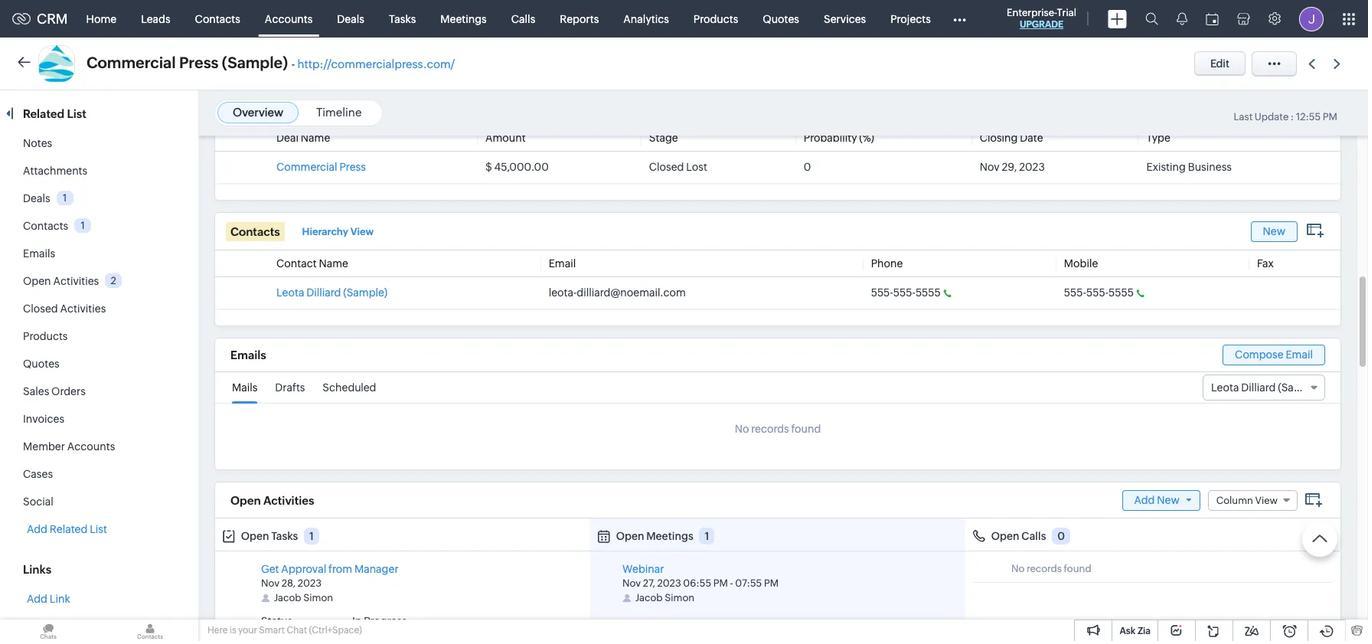 Task type: vqa. For each thing, say whether or not it's contained in the screenshot.
Fax
yes



Task type: locate. For each thing, give the bounding box(es) containing it.
commercial for commercial press (sample) - http://commercialpress.com/
[[87, 54, 176, 71]]

contacts image
[[102, 620, 198, 641]]

1 up approval
[[309, 530, 314, 542]]

07:55
[[735, 578, 762, 589]]

view
[[351, 226, 374, 237], [1256, 494, 1278, 506]]

open meetings
[[616, 530, 694, 542]]

1 vertical spatial leota dilliard (sample)
[[1212, 381, 1323, 394]]

1 vertical spatial meetings
[[647, 530, 694, 542]]

open activities
[[23, 275, 99, 287], [231, 494, 314, 507]]

1 down attachments
[[63, 192, 67, 204]]

quotes left the services link
[[763, 13, 800, 25]]

new up fax
[[1263, 225, 1286, 237]]

commercial for commercial press
[[277, 161, 338, 173]]

2 vertical spatial add
[[27, 593, 47, 605]]

1 jacob simon from the left
[[274, 592, 333, 604]]

1 vertical spatial press
[[340, 161, 366, 173]]

0 horizontal spatial 555-555-5555
[[871, 286, 941, 299]]

quotes up sales
[[23, 358, 60, 370]]

open activities up closed activities link
[[23, 275, 99, 287]]

open activities up the open tasks
[[231, 494, 314, 507]]

deals left tasks "link"
[[337, 13, 365, 25]]

add new
[[1135, 494, 1180, 506]]

last update : 12:55 pm
[[1234, 111, 1338, 123]]

1 horizontal spatial leota
[[1212, 381, 1240, 394]]

0 vertical spatial dilliard
[[307, 286, 341, 299]]

0 horizontal spatial leota dilliard (sample)
[[277, 286, 388, 299]]

jacob simon down 27,
[[635, 592, 695, 604]]

commercial down leads
[[87, 54, 176, 71]]

jacob down 27,
[[635, 592, 663, 604]]

upgrade
[[1020, 19, 1064, 30]]

1 vertical spatial name
[[319, 257, 348, 270]]

1 horizontal spatial -
[[730, 578, 733, 589]]

1 vertical spatial dilliard
[[1242, 381, 1276, 394]]

0 vertical spatial records
[[752, 423, 789, 435]]

1 horizontal spatial 555-555-5555
[[1065, 286, 1134, 299]]

555-555-5555 down the phone
[[871, 286, 941, 299]]

2 horizontal spatial 2023
[[1020, 161, 1045, 173]]

email up the leota-
[[549, 257, 576, 270]]

open tasks
[[241, 530, 298, 542]]

activities down open activities link
[[60, 303, 106, 315]]

press down leads link
[[179, 54, 219, 71]]

06:55
[[683, 578, 712, 589]]

overview link
[[233, 106, 284, 119]]

dilliard
[[307, 286, 341, 299], [1242, 381, 1276, 394]]

1 vertical spatial found
[[1064, 563, 1092, 574]]

jacob for get approval from manager
[[274, 592, 301, 604]]

name for contact name
[[319, 257, 348, 270]]

deals link down attachments
[[23, 192, 50, 205]]

orders
[[51, 385, 86, 398]]

nov left 29,
[[980, 161, 1000, 173]]

emails up mails
[[231, 349, 266, 362]]

0 vertical spatial quotes link
[[751, 0, 812, 37]]

1 horizontal spatial leota dilliard (sample)
[[1212, 381, 1323, 394]]

hierarchy
[[302, 226, 349, 237]]

nov
[[980, 161, 1000, 173], [261, 578, 280, 589], [623, 578, 641, 589]]

1 horizontal spatial open activities
[[231, 494, 314, 507]]

0 horizontal spatial quotes link
[[23, 358, 60, 370]]

closed
[[649, 161, 684, 173], [23, 303, 58, 315]]

:
[[1291, 111, 1295, 123], [345, 615, 349, 627]]

chat
[[287, 625, 307, 636]]

webinar link
[[623, 563, 664, 575]]

view inside field
[[1256, 494, 1278, 506]]

from
[[329, 563, 352, 575]]

(sample) up overview
[[222, 54, 288, 71]]

0 vertical spatial leota dilliard (sample)
[[277, 286, 388, 299]]

new left 'column'
[[1158, 494, 1180, 506]]

press for commercial press (sample) - http://commercialpress.com/
[[179, 54, 219, 71]]

search image
[[1146, 12, 1159, 25]]

1 horizontal spatial (sample)
[[343, 286, 388, 299]]

jacob for webinar
[[635, 592, 663, 604]]

45,000.00
[[494, 161, 549, 173]]

0 horizontal spatial closed
[[23, 303, 58, 315]]

0 horizontal spatial meetings
[[441, 13, 487, 25]]

http://commercialpress.com/
[[298, 57, 455, 70]]

leota
[[277, 286, 304, 299], [1212, 381, 1240, 394]]

activities up the open tasks
[[263, 494, 314, 507]]

2 jacob simon from the left
[[635, 592, 695, 604]]

activities up closed activities link
[[53, 275, 99, 287]]

existing
[[1147, 161, 1186, 173]]

products down 'closed activities'
[[23, 330, 68, 342]]

0 vertical spatial found
[[792, 423, 821, 435]]

previous record image
[[1309, 59, 1316, 69]]

commercial
[[87, 54, 176, 71], [277, 161, 338, 173]]

contacts link up emails link
[[23, 220, 68, 232]]

contacts
[[195, 13, 240, 25], [23, 220, 68, 232], [231, 225, 280, 238]]

1 horizontal spatial :
[[1291, 111, 1295, 123]]

trial
[[1057, 7, 1077, 18]]

2023 down approval
[[298, 578, 322, 589]]

jacob simon
[[274, 592, 333, 604], [635, 592, 695, 604]]

drafts
[[275, 381, 305, 394]]

1 horizontal spatial contacts link
[[183, 0, 253, 37]]

(sample) inside field
[[1279, 381, 1323, 394]]

0 horizontal spatial nov
[[261, 578, 280, 589]]

1 555-555-5555 from the left
[[871, 286, 941, 299]]

1 vertical spatial activities
[[60, 303, 106, 315]]

1 horizontal spatial nov
[[623, 578, 641, 589]]

related up notes
[[23, 107, 64, 120]]

existing business
[[1147, 161, 1232, 173]]

view for hierarchy view
[[351, 226, 374, 237]]

enterprise-trial upgrade
[[1007, 7, 1077, 30]]

1 jacob from the left
[[274, 592, 301, 604]]

name up leota dilliard (sample) link
[[319, 257, 348, 270]]

1 vertical spatial commercial
[[277, 161, 338, 173]]

commercial press (sample) - http://commercialpress.com/
[[87, 54, 455, 71]]

links
[[23, 563, 51, 576]]

leota dilliard (sample) down contact name link at left
[[277, 286, 388, 299]]

$ 45,000.00
[[486, 161, 549, 173]]

nov down get
[[261, 578, 280, 589]]

0 vertical spatial quotes
[[763, 13, 800, 25]]

view right hierarchy
[[351, 226, 374, 237]]

webinar nov 27, 2023 06:55 pm - 07:55 pm
[[623, 563, 779, 589]]

leota down the contact at the top left
[[277, 286, 304, 299]]

1 simon from the left
[[303, 592, 333, 604]]

products link down 'closed activities'
[[23, 330, 68, 342]]

leota dilliard (sample) down compose email
[[1212, 381, 1323, 394]]

0 horizontal spatial accounts
[[67, 440, 115, 453]]

0
[[804, 161, 811, 173], [1058, 530, 1066, 542]]

here
[[208, 625, 228, 636]]

compose
[[1236, 349, 1284, 361]]

signals image
[[1177, 12, 1188, 25]]

email right compose
[[1286, 349, 1314, 361]]

new
[[1263, 225, 1286, 237], [1158, 494, 1180, 506]]

contact name
[[277, 257, 348, 270]]

add
[[1135, 494, 1155, 506], [27, 523, 47, 535], [27, 593, 47, 605]]

0 vertical spatial closed
[[649, 161, 684, 173]]

related
[[23, 107, 64, 120], [50, 523, 88, 535]]

social
[[23, 496, 53, 508]]

nov inside get approval from manager nov 28, 2023
[[261, 578, 280, 589]]

leota dilliard (sample) link
[[277, 286, 388, 299]]

0 vertical spatial no records found
[[735, 423, 821, 435]]

contacts right leads
[[195, 13, 240, 25]]

1 horizontal spatial found
[[1064, 563, 1092, 574]]

1 vertical spatial list
[[90, 523, 107, 535]]

$
[[486, 161, 492, 173]]

press for commercial press
[[340, 161, 366, 173]]

0 horizontal spatial pm
[[714, 578, 728, 589]]

0 horizontal spatial 2023
[[298, 578, 322, 589]]

jacob simon down '28,'
[[274, 592, 333, 604]]

: left in
[[345, 615, 349, 627]]

0 horizontal spatial -
[[292, 57, 295, 70]]

quotes link left services
[[751, 0, 812, 37]]

products link
[[682, 0, 751, 37], [23, 330, 68, 342]]

products right analytics link
[[694, 13, 739, 25]]

quotes link up sales
[[23, 358, 60, 370]]

2 horizontal spatial (sample)
[[1279, 381, 1323, 394]]

view for column view
[[1256, 494, 1278, 506]]

simon down 06:55 in the bottom of the page
[[665, 592, 695, 604]]

pm right 07:55
[[764, 578, 779, 589]]

tasks up http://commercialpress.com/ link
[[389, 13, 416, 25]]

0 down probability
[[804, 161, 811, 173]]

1 horizontal spatial tasks
[[389, 13, 416, 25]]

leota down compose
[[1212, 381, 1240, 394]]

0 horizontal spatial products
[[23, 330, 68, 342]]

555-555-5555 down mobile link
[[1065, 286, 1134, 299]]

deal name link
[[277, 132, 330, 144]]

1 horizontal spatial press
[[340, 161, 366, 173]]

found
[[792, 423, 821, 435], [1064, 563, 1092, 574]]

tasks up get
[[271, 530, 298, 542]]

2
[[111, 275, 116, 286]]

- inside webinar nov 27, 2023 06:55 pm - 07:55 pm
[[730, 578, 733, 589]]

3 555- from the left
[[1065, 286, 1087, 299]]

1 horizontal spatial new
[[1263, 225, 1286, 237]]

tasks inside "link"
[[389, 13, 416, 25]]

accounts right 'member'
[[67, 440, 115, 453]]

0 vertical spatial :
[[1291, 111, 1295, 123]]

hierarchy view
[[302, 226, 374, 237]]

pm right 12:55 on the top of page
[[1323, 111, 1338, 123]]

related down social link
[[50, 523, 88, 535]]

0 vertical spatial meetings
[[441, 13, 487, 25]]

1 vertical spatial products link
[[23, 330, 68, 342]]

view right 'column'
[[1256, 494, 1278, 506]]

0 horizontal spatial press
[[179, 54, 219, 71]]

1 horizontal spatial 2023
[[658, 578, 681, 589]]

1 horizontal spatial dilliard
[[1242, 381, 1276, 394]]

1 vertical spatial calls
[[1022, 530, 1047, 542]]

1 horizontal spatial 5555
[[1109, 286, 1134, 299]]

1 horizontal spatial no
[[1012, 563, 1025, 574]]

closed down open activities link
[[23, 303, 58, 315]]

press down timeline
[[340, 161, 366, 173]]

1 vertical spatial emails
[[231, 349, 266, 362]]

products link right the "analytics"
[[682, 0, 751, 37]]

analytics
[[624, 13, 669, 25]]

1 horizontal spatial 0
[[1058, 530, 1066, 542]]

jacob down '28,'
[[274, 592, 301, 604]]

0 horizontal spatial open activities
[[23, 275, 99, 287]]

0 right open calls at the right
[[1058, 530, 1066, 542]]

signals element
[[1168, 0, 1197, 38]]

0 horizontal spatial contacts link
[[23, 220, 68, 232]]

deals down attachments
[[23, 192, 50, 205]]

no
[[735, 423, 749, 435], [1012, 563, 1025, 574]]

2 simon from the left
[[665, 592, 695, 604]]

stage link
[[649, 132, 678, 144]]

contacts link right leads
[[183, 0, 253, 37]]

1 horizontal spatial jacob simon
[[635, 592, 695, 604]]

0 vertical spatial view
[[351, 226, 374, 237]]

overview
[[233, 106, 284, 119]]

jacob simon for get approval from manager
[[274, 592, 333, 604]]

: left 12:55 on the top of page
[[1291, 111, 1295, 123]]

closed activities link
[[23, 303, 106, 315]]

1 vertical spatial view
[[1256, 494, 1278, 506]]

business
[[1189, 161, 1232, 173]]

0 vertical spatial open activities
[[23, 275, 99, 287]]

0 horizontal spatial tasks
[[271, 530, 298, 542]]

nov left 27,
[[623, 578, 641, 589]]

deals link up http://commercialpress.com/ link
[[325, 0, 377, 37]]

closed down stage
[[649, 161, 684, 173]]

1 horizontal spatial commercial
[[277, 161, 338, 173]]

2 horizontal spatial nov
[[980, 161, 1000, 173]]

emails up open activities link
[[23, 247, 55, 260]]

notes link
[[23, 137, 52, 149]]

contact name link
[[277, 257, 348, 270]]

leota dilliard (sample)
[[277, 286, 388, 299], [1212, 381, 1323, 394]]

2023
[[1020, 161, 1045, 173], [298, 578, 322, 589], [658, 578, 681, 589]]

0 horizontal spatial 5555
[[916, 286, 941, 299]]

tasks link
[[377, 0, 428, 37]]

- down accounts link
[[292, 57, 295, 70]]

: in progress
[[345, 615, 407, 627]]

1 horizontal spatial list
[[90, 523, 107, 535]]

dilliard down compose
[[1242, 381, 1276, 394]]

1 horizontal spatial meetings
[[647, 530, 694, 542]]

(sample) down compose email
[[1279, 381, 1323, 394]]

555-555-5555
[[871, 286, 941, 299], [1065, 286, 1134, 299]]

get approval from manager link
[[261, 563, 399, 575]]

simon down get approval from manager nov 28, 2023
[[303, 592, 333, 604]]

open
[[23, 275, 51, 287], [231, 494, 261, 507], [241, 530, 269, 542], [616, 530, 645, 542], [992, 530, 1020, 542]]

1 vertical spatial add
[[27, 523, 47, 535]]

0 horizontal spatial quotes
[[23, 358, 60, 370]]

0 horizontal spatial jacob simon
[[274, 592, 333, 604]]

phone link
[[871, 257, 903, 270]]

1 horizontal spatial calls
[[1022, 530, 1047, 542]]

0 vertical spatial tasks
[[389, 13, 416, 25]]

in
[[352, 615, 362, 627]]

(sample)
[[222, 54, 288, 71], [343, 286, 388, 299], [1279, 381, 1323, 394]]

2 jacob from the left
[[635, 592, 663, 604]]

mobile link
[[1065, 257, 1099, 270]]

meetings up webinar
[[647, 530, 694, 542]]

dilliard down contact name link at left
[[307, 286, 341, 299]]

1 vertical spatial email
[[1286, 349, 1314, 361]]

scheduled
[[323, 381, 376, 394]]

analytics link
[[611, 0, 682, 37]]

1 vertical spatial new
[[1158, 494, 1180, 506]]

0 vertical spatial press
[[179, 54, 219, 71]]

2 5555 from the left
[[1109, 286, 1134, 299]]

0 vertical spatial email
[[549, 257, 576, 270]]

2023 inside webinar nov 27, 2023 06:55 pm - 07:55 pm
[[658, 578, 681, 589]]

1 horizontal spatial simon
[[665, 592, 695, 604]]

services link
[[812, 0, 879, 37]]

commercial down deal name
[[277, 161, 338, 173]]

(sample) down contact name
[[343, 286, 388, 299]]

1 horizontal spatial no records found
[[1012, 563, 1092, 574]]

name right deal
[[301, 132, 330, 144]]

1 horizontal spatial products
[[694, 13, 739, 25]]

add for add related list
[[27, 523, 47, 535]]

- left 07:55
[[730, 578, 733, 589]]

29,
[[1002, 161, 1017, 173]]

nov 29, 2023
[[980, 161, 1045, 173]]

2023 right 29,
[[1020, 161, 1045, 173]]

related list
[[23, 107, 89, 120]]

0 horizontal spatial list
[[67, 107, 86, 120]]

accounts up the commercial press (sample) - http://commercialpress.com/
[[265, 13, 313, 25]]

0 horizontal spatial jacob
[[274, 592, 301, 604]]

0 vertical spatial products link
[[682, 0, 751, 37]]

0 vertical spatial calls
[[511, 13, 536, 25]]

meetings left the calls link
[[441, 13, 487, 25]]

0 vertical spatial new
[[1263, 225, 1286, 237]]

2023 right 27,
[[658, 578, 681, 589]]

reports
[[560, 13, 599, 25]]

pm right 06:55 in the bottom of the page
[[714, 578, 728, 589]]



Task type: describe. For each thing, give the bounding box(es) containing it.
enterprise-
[[1007, 7, 1057, 18]]

0 vertical spatial accounts
[[265, 13, 313, 25]]

Column View field
[[1208, 490, 1298, 511]]

0 horizontal spatial no
[[735, 423, 749, 435]]

1 horizontal spatial quotes link
[[751, 0, 812, 37]]

name for deal name
[[301, 132, 330, 144]]

0 horizontal spatial records
[[752, 423, 789, 435]]

1 vertical spatial open activities
[[231, 494, 314, 507]]

get
[[261, 563, 279, 575]]

0 horizontal spatial products link
[[23, 330, 68, 342]]

column
[[1217, 494, 1254, 506]]

services
[[824, 13, 866, 25]]

crm link
[[12, 11, 68, 27]]

1 up open activities link
[[81, 220, 85, 231]]

0 horizontal spatial no records found
[[735, 423, 821, 435]]

1 horizontal spatial email
[[1286, 349, 1314, 361]]

commercial press link
[[277, 161, 366, 173]]

leads link
[[129, 0, 183, 37]]

dilliard inside field
[[1242, 381, 1276, 394]]

jacob simon for webinar
[[635, 592, 695, 604]]

activities for open activities link
[[53, 275, 99, 287]]

1 horizontal spatial pm
[[764, 578, 779, 589]]

mails
[[232, 381, 258, 394]]

closing date link
[[980, 132, 1044, 144]]

2 vertical spatial activities
[[263, 494, 314, 507]]

http://commercialpress.com/ link
[[298, 57, 455, 70]]

deal
[[277, 132, 299, 144]]

simon for webinar
[[665, 592, 695, 604]]

27,
[[643, 578, 656, 589]]

new link
[[1251, 221, 1298, 242]]

meetings inside meetings link
[[441, 13, 487, 25]]

0 vertical spatial leota
[[277, 286, 304, 299]]

1 horizontal spatial deals
[[337, 13, 365, 25]]

get approval from manager nov 28, 2023
[[261, 563, 399, 589]]

closed for closed activities
[[23, 303, 58, 315]]

open activities link
[[23, 275, 99, 287]]

1 vertical spatial tasks
[[271, 530, 298, 542]]

1 horizontal spatial deals link
[[325, 0, 377, 37]]

your
[[238, 625, 257, 636]]

2 horizontal spatial pm
[[1323, 111, 1338, 123]]

here is your smart chat (ctrl+space)
[[208, 625, 362, 636]]

projects
[[891, 13, 931, 25]]

calendar image
[[1206, 13, 1219, 25]]

add link
[[27, 593, 70, 605]]

closing
[[980, 132, 1018, 144]]

12:55
[[1297, 111, 1321, 123]]

email link
[[549, 257, 576, 270]]

closed for closed lost
[[649, 161, 684, 173]]

profile image
[[1300, 7, 1324, 31]]

leota dilliard (sample) inside leota dilliard (sample) field
[[1212, 381, 1323, 394]]

1 horizontal spatial emails
[[231, 349, 266, 362]]

1 vertical spatial quotes
[[23, 358, 60, 370]]

closed activities
[[23, 303, 106, 315]]

compose email
[[1236, 349, 1314, 361]]

edit
[[1211, 57, 1230, 70]]

probability (%) link
[[804, 132, 875, 144]]

Leota Dilliard (Sample) field
[[1203, 375, 1326, 401]]

progress
[[364, 615, 407, 627]]

sales orders link
[[23, 385, 86, 398]]

amount link
[[486, 132, 526, 144]]

0 vertical spatial list
[[67, 107, 86, 120]]

phone
[[871, 257, 903, 270]]

add for add link
[[27, 593, 47, 605]]

1 vertical spatial related
[[50, 523, 88, 535]]

0 horizontal spatial calls
[[511, 13, 536, 25]]

0 horizontal spatial dilliard
[[307, 286, 341, 299]]

create menu image
[[1108, 10, 1127, 28]]

fax link
[[1258, 257, 1275, 270]]

status
[[261, 615, 293, 627]]

fax
[[1258, 257, 1275, 270]]

search element
[[1137, 0, 1168, 38]]

simon for get approval from manager
[[303, 592, 333, 604]]

0 vertical spatial related
[[23, 107, 64, 120]]

attachments
[[23, 165, 87, 177]]

member accounts link
[[23, 440, 115, 453]]

create menu element
[[1099, 0, 1137, 37]]

0 vertical spatial 0
[[804, 161, 811, 173]]

chats image
[[0, 620, 97, 641]]

1 horizontal spatial records
[[1027, 563, 1062, 574]]

leads
[[141, 13, 171, 25]]

ask
[[1120, 626, 1136, 637]]

cases
[[23, 468, 53, 480]]

invoices
[[23, 413, 64, 425]]

stage
[[649, 132, 678, 144]]

2023 inside get approval from manager nov 28, 2023
[[298, 578, 322, 589]]

1 5555 from the left
[[916, 286, 941, 299]]

date
[[1020, 132, 1044, 144]]

crm
[[37, 11, 68, 27]]

(%)
[[860, 132, 875, 144]]

contacts up emails link
[[23, 220, 68, 232]]

1 horizontal spatial products link
[[682, 0, 751, 37]]

add for add new
[[1135, 494, 1155, 506]]

notes
[[23, 137, 52, 149]]

1 vertical spatial contacts link
[[23, 220, 68, 232]]

attachments link
[[23, 165, 87, 177]]

member
[[23, 440, 65, 453]]

amount
[[486, 132, 526, 144]]

2 555-555-5555 from the left
[[1065, 286, 1134, 299]]

contact
[[277, 257, 317, 270]]

lost
[[687, 161, 708, 173]]

leota inside field
[[1212, 381, 1240, 394]]

1 up webinar nov 27, 2023 06:55 pm - 07:55 pm
[[705, 530, 710, 542]]

meetings link
[[428, 0, 499, 37]]

activities for closed activities link
[[60, 303, 106, 315]]

ask zia
[[1120, 626, 1151, 637]]

1 vertical spatial :
[[345, 615, 349, 627]]

home
[[86, 13, 117, 25]]

nov inside webinar nov 27, 2023 06:55 pm - 07:55 pm
[[623, 578, 641, 589]]

last
[[1234, 111, 1253, 123]]

edit button
[[1195, 51, 1246, 76]]

contacts up the contact at the top left
[[231, 225, 280, 238]]

add related list
[[27, 523, 107, 535]]

1 vertical spatial no
[[1012, 563, 1025, 574]]

social link
[[23, 496, 53, 508]]

- inside the commercial press (sample) - http://commercialpress.com/
[[292, 57, 295, 70]]

2 555- from the left
[[894, 286, 916, 299]]

calls link
[[499, 0, 548, 37]]

hierarchy view link
[[302, 222, 374, 241]]

update
[[1255, 111, 1289, 123]]

profile element
[[1291, 0, 1334, 37]]

accounts link
[[253, 0, 325, 37]]

0 horizontal spatial deals
[[23, 192, 50, 205]]

1 vertical spatial deals link
[[23, 192, 50, 205]]

timeline link
[[316, 106, 362, 119]]

0 vertical spatial products
[[694, 13, 739, 25]]

0 vertical spatial (sample)
[[222, 54, 288, 71]]

next record image
[[1334, 59, 1344, 69]]

leota-dilliard@noemail.com
[[549, 286, 686, 299]]

0 horizontal spatial found
[[792, 423, 821, 435]]

mobile
[[1065, 257, 1099, 270]]

home link
[[74, 0, 129, 37]]

1 555- from the left
[[871, 286, 894, 299]]

4 555- from the left
[[1087, 286, 1109, 299]]

dilliard@noemail.com
[[577, 286, 686, 299]]

member accounts
[[23, 440, 115, 453]]

type
[[1147, 132, 1171, 144]]

1 vertical spatial (sample)
[[343, 286, 388, 299]]

commercial press
[[277, 161, 366, 173]]

zia
[[1138, 626, 1151, 637]]

0 horizontal spatial emails
[[23, 247, 55, 260]]

reports link
[[548, 0, 611, 37]]

Other Modules field
[[944, 7, 976, 31]]



